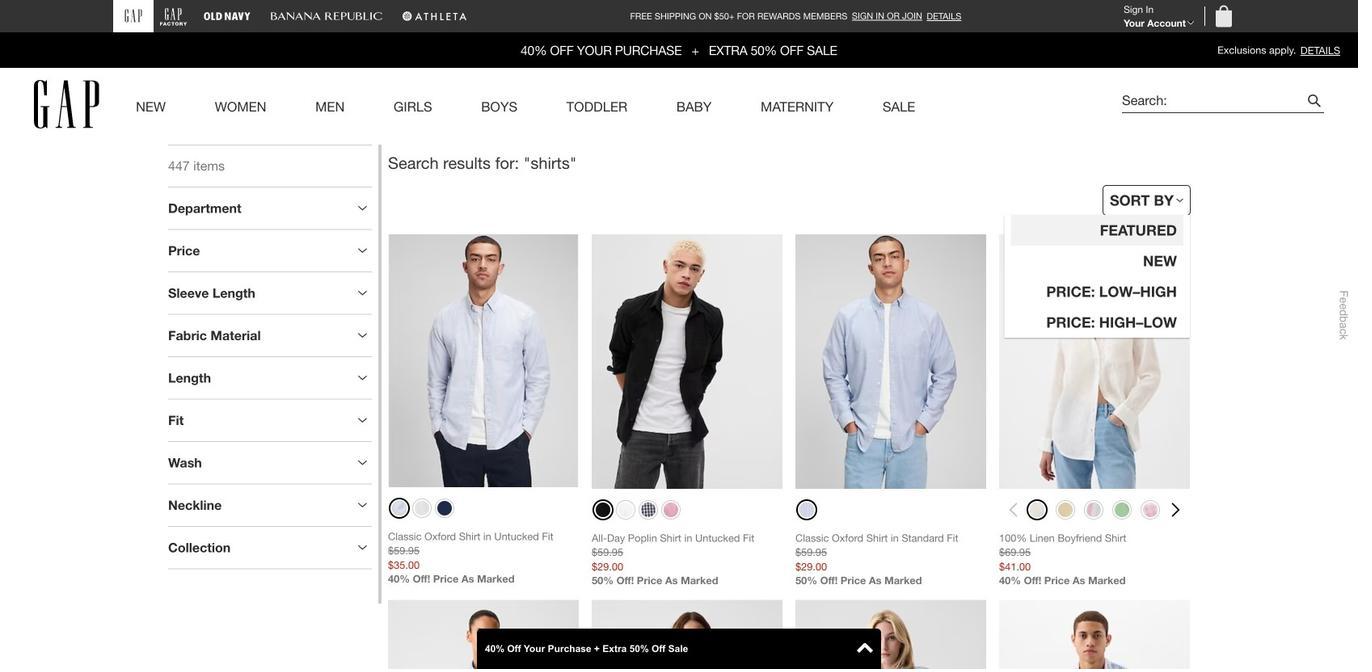 Task type: locate. For each thing, give the bounding box(es) containing it.
Now $41.00 text field
[[1000, 560, 1191, 575]]

old navy image
[[204, 6, 251, 26]]

None search field
[[1107, 81, 1325, 128]]

2 option from the top
[[1011, 246, 1184, 276]]

1 horizontal spatial was $59.95 text field
[[796, 547, 828, 559]]

all-day poplin shirt in untucked fit image
[[592, 234, 783, 489]]

list box
[[1005, 215, 1191, 338]]

classic oxford shirt in untucked fit image
[[388, 234, 579, 488]]

option
[[1011, 215, 1184, 246], [1011, 246, 1184, 276], [1011, 276, 1184, 307], [1011, 307, 1184, 338]]

linen-cotton shirt image
[[1000, 601, 1191, 670]]

search search field
[[1123, 89, 1304, 112]]

organic cotton big shirt image
[[388, 601, 579, 670]]

1 option from the top
[[1011, 215, 1184, 246]]

Was $69.95 text field
[[1000, 547, 1031, 559]]

Was $59.95 text field
[[388, 545, 420, 557], [796, 547, 828, 559]]

100% linen boyfriend shirt image
[[1000, 234, 1191, 489]]

open my account menu image
[[1187, 20, 1195, 25]]

gap image
[[125, 9, 142, 22]]

447 items in the product grid element
[[168, 158, 225, 174]]

0 horizontal spatial was $59.95 text field
[[388, 545, 420, 557]]

gap factory image
[[160, 6, 188, 26]]

3 option from the top
[[1011, 276, 1184, 307]]



Task type: describe. For each thing, give the bounding box(es) containing it.
40% off your purchase image
[[0, 32, 1359, 68]]

organic cotton perfect shirt image
[[592, 601, 783, 670]]

was $59.95 text field for now $29.00 text field
[[796, 547, 828, 559]]

Now $35.00 text field
[[388, 559, 579, 573]]

Now $29.00 text field
[[796, 560, 987, 575]]

next colors available image
[[1168, 502, 1185, 518]]

athleta image
[[402, 6, 468, 26]]

previous colors available image
[[1006, 502, 1022, 518]]

organic cotton denim perfect shirt image
[[796, 601, 987, 670]]

banana republic image
[[270, 6, 383, 26]]

Was $59.95 text field
[[592, 547, 624, 559]]

4 option from the top
[[1011, 307, 1184, 338]]

was $59.95 text field for 'now $35.00' text box
[[388, 545, 420, 557]]

classic oxford shirt in standard fit image
[[796, 234, 987, 489]]

Now $29.00 text field
[[592, 560, 783, 575]]

gap logo image
[[34, 80, 99, 128]]



Task type: vqa. For each thing, say whether or not it's contained in the screenshot.
the baby
no



